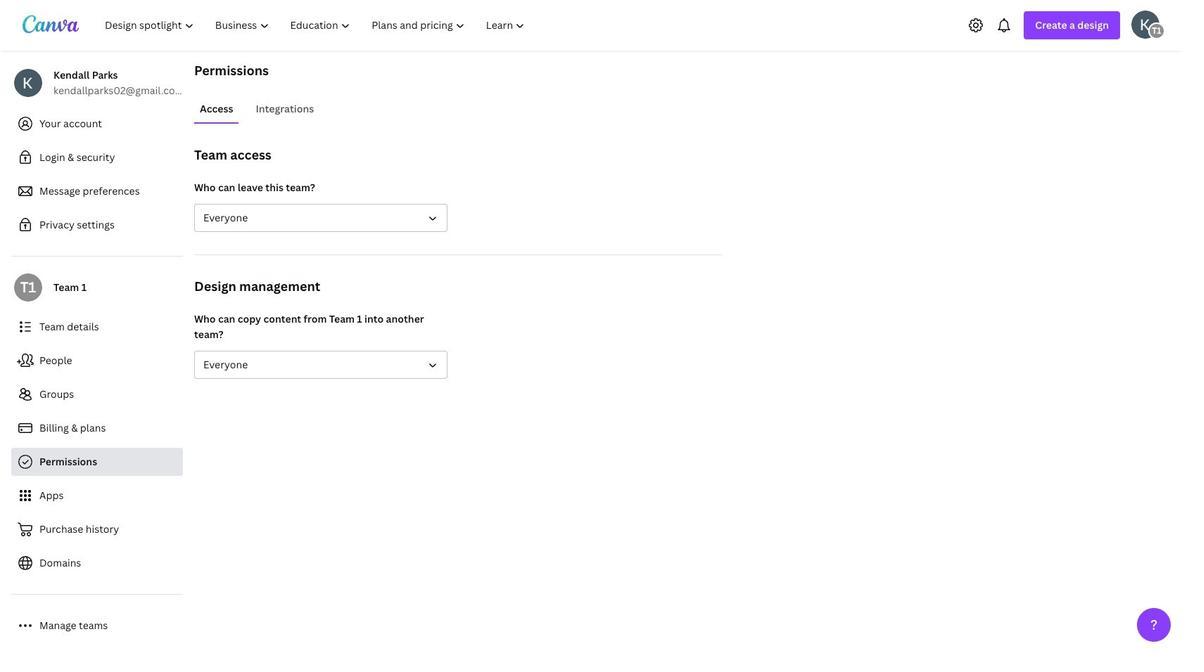 Task type: describe. For each thing, give the bounding box(es) containing it.
top level navigation element
[[96, 11, 537, 39]]

0 horizontal spatial team 1 element
[[14, 274, 42, 302]]

kendall parks image
[[1131, 10, 1160, 38]]



Task type: locate. For each thing, give the bounding box(es) containing it.
1 horizontal spatial team 1 element
[[1148, 22, 1165, 39]]

team 1 image
[[1148, 22, 1165, 39]]

None button
[[194, 204, 448, 232], [194, 351, 448, 379], [194, 204, 448, 232], [194, 351, 448, 379]]

team 1 image
[[14, 274, 42, 302]]

team 1 element
[[1148, 22, 1165, 39], [14, 274, 42, 302]]

0 vertical spatial team 1 element
[[1148, 22, 1165, 39]]

1 vertical spatial team 1 element
[[14, 274, 42, 302]]



Task type: vqa. For each thing, say whether or not it's contained in the screenshot.
"Hide" image
no



